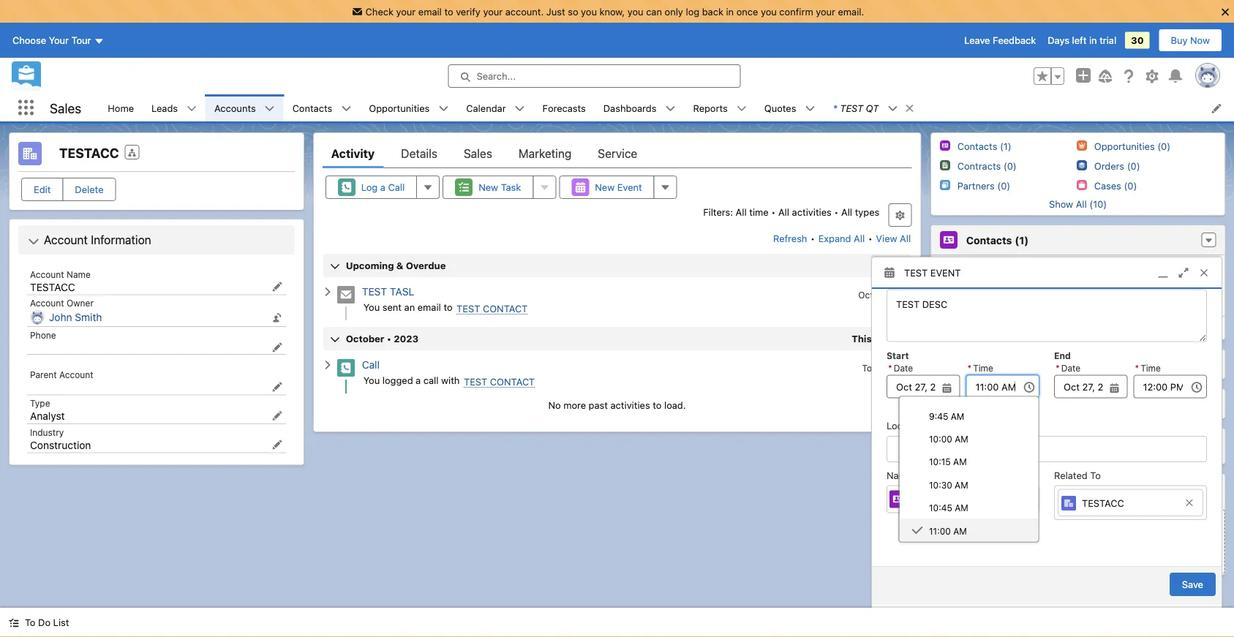 Task type: locate. For each thing, give the bounding box(es) containing it.
* date down start
[[889, 363, 914, 374]]

date down start
[[894, 363, 914, 374]]

contact inside 'you sent an email to test contact'
[[483, 303, 528, 314]]

1 vertical spatial testacc
[[30, 281, 75, 293]]

0 vertical spatial 30
[[1132, 35, 1145, 46]]

you left can
[[628, 6, 644, 17]]

10:45 am
[[929, 503, 969, 514]]

0 horizontal spatial * date
[[889, 363, 914, 374]]

1 vertical spatial opportunities
[[966, 358, 1036, 371]]

contacts for contacts
[[293, 102, 333, 113]]

cases image up the show all (10) link
[[1077, 180, 1087, 190]]

activity link
[[331, 139, 375, 168]]

testacc down related to
[[1083, 498, 1125, 509]]

1 date from the left
[[894, 363, 914, 374]]

0 vertical spatial to
[[1091, 470, 1101, 481]]

text default image inside leads list item
[[187, 104, 197, 114]]

am for 10:00 am
[[955, 435, 969, 445]]

testacc
[[59, 145, 119, 161], [30, 281, 75, 293], [1083, 498, 1125, 509]]

all left (10)
[[1076, 198, 1087, 209]]

month
[[875, 333, 905, 344]]

10:00
[[929, 435, 953, 445]]

edit
[[34, 184, 51, 195]]

cases (0)
[[1095, 180, 1137, 191]]

1 horizontal spatial to
[[1091, 470, 1101, 481]]

reports
[[694, 102, 728, 113]]

1 vertical spatial activities
[[611, 400, 650, 411]]

1 horizontal spatial * time
[[1136, 363, 1162, 374]]

am right 10:45
[[955, 503, 969, 514]]

tour
[[71, 35, 91, 46]]

30 right oct at the right of page
[[876, 290, 887, 300]]

list
[[99, 94, 1235, 122]]

list box
[[899, 382, 1040, 543]]

date down end
[[1062, 363, 1081, 374]]

account up john
[[30, 298, 64, 309]]

you right 'once'
[[761, 6, 777, 17]]

0 horizontal spatial cases image
[[940, 395, 958, 413]]

no more past activities to load.
[[549, 400, 686, 411]]

am right 10:15
[[953, 458, 967, 468]]

1 * date from the left
[[889, 363, 914, 374]]

1 horizontal spatial (0)
[[1039, 358, 1055, 371]]

text default image inside dashboards list item
[[666, 104, 676, 114]]

1 vertical spatial in
[[1090, 35, 1098, 46]]

name inside test event dialog
[[887, 470, 913, 481]]

information
[[91, 233, 151, 247]]

edit phone image
[[272, 343, 282, 353]]

date for end
[[1062, 363, 1081, 374]]

0 horizontal spatial in
[[726, 6, 734, 17]]

0 horizontal spatial activities
[[611, 400, 650, 411]]

opportunities for opportunities (0)
[[966, 358, 1036, 371]]

am right 10:30
[[955, 480, 969, 491]]

to do list button
[[0, 608, 78, 638]]

location
[[887, 421, 925, 432]]

contracts image
[[940, 160, 950, 171]]

1 horizontal spatial opportunities
[[966, 358, 1036, 371]]

account inside dropdown button
[[44, 233, 88, 247]]

0 vertical spatial call
[[388, 182, 405, 193]]

opportunities inside list item
[[369, 102, 430, 113]]

0 horizontal spatial * time
[[968, 363, 994, 374]]

2 * date from the left
[[1056, 363, 1081, 374]]

am for 9:45 am
[[951, 412, 965, 422]]

1 vertical spatial call
[[362, 359, 380, 371]]

0 horizontal spatial opportunities
[[369, 102, 430, 113]]

1 vertical spatial contact
[[483, 303, 528, 314]]

you inside 'you sent an email to test contact'
[[364, 302, 380, 313]]

accounts list item
[[206, 94, 284, 122]]

test contact link
[[942, 264, 1012, 276], [457, 303, 528, 315], [464, 376, 535, 388]]

cases image left cases
[[940, 395, 958, 413]]

11:00
[[929, 527, 951, 537]]

1 horizontal spatial time
[[1141, 363, 1162, 374]]

you down the call link
[[364, 375, 380, 386]]

text default image inside quotes list item
[[806, 104, 816, 114]]

1 horizontal spatial sales
[[464, 147, 493, 161]]

group down end
[[1055, 363, 1128, 399]]

0 vertical spatial contact
[[968, 264, 1012, 275]]

a inside the you logged a call with test contact
[[416, 375, 421, 386]]

contacts for contacts (1)
[[966, 234, 1012, 246]]

test left 'qt'
[[841, 102, 864, 113]]

list containing home
[[99, 94, 1235, 122]]

partners image
[[940, 180, 950, 190]]

activities right past
[[611, 400, 650, 411]]

1 horizontal spatial call
[[388, 182, 405, 193]]

0 vertical spatial (0)
[[1039, 358, 1055, 371]]

contracts (0) link
[[958, 160, 1017, 172]]

0 horizontal spatial your
[[396, 6, 416, 17]]

30 right the trial
[[1132, 35, 1145, 46]]

1 horizontal spatial you
[[628, 6, 644, 17]]

a left call
[[416, 375, 421, 386]]

text default image inside contacts list item
[[341, 104, 352, 114]]

1 horizontal spatial new
[[595, 182, 615, 193]]

am for 10:30 am
[[955, 480, 969, 491]]

edit account name image
[[272, 282, 282, 292]]

10:15
[[929, 458, 951, 468]]

expand
[[819, 233, 852, 244]]

account for account information
[[44, 233, 88, 247]]

upcoming & overdue button
[[323, 254, 912, 277]]

to left 'load.'
[[653, 400, 662, 411]]

text default image inside the opportunities list item
[[439, 104, 449, 114]]

text default image for contacts
[[341, 104, 352, 114]]

call right the logged call image
[[362, 359, 380, 371]]

0 vertical spatial name
[[67, 269, 91, 280]]

2 vertical spatial contact
[[490, 376, 535, 387]]

sales up new task button
[[464, 147, 493, 161]]

1 you from the top
[[364, 302, 380, 313]]

cases image
[[1077, 180, 1087, 190], [940, 395, 958, 413]]

calendar list item
[[458, 94, 534, 122]]

None text field
[[887, 290, 1208, 342], [887, 375, 961, 399], [967, 375, 1040, 399], [1055, 375, 1128, 399], [887, 290, 1208, 342], [887, 375, 961, 399], [967, 375, 1040, 399], [1055, 375, 1128, 399]]

phone
[[30, 330, 56, 340]]

more
[[564, 400, 586, 411]]

1 vertical spatial (0)
[[1000, 398, 1016, 410]]

name left 10:30
[[887, 470, 913, 481]]

1 vertical spatial a
[[416, 375, 421, 386]]

contacts up activity
[[293, 102, 333, 113]]

0 horizontal spatial (0)
[[1000, 398, 1016, 410]]

test inside the you logged a call with test contact
[[464, 376, 488, 387]]

email image
[[337, 286, 355, 304]]

test contact link for call
[[464, 376, 535, 388]]

quotes
[[765, 102, 797, 113]]

files link
[[966, 485, 1011, 498]]

0 horizontal spatial to
[[25, 617, 36, 628]]

1 horizontal spatial cases image
[[1077, 180, 1087, 190]]

0 vertical spatial in
[[726, 6, 734, 17]]

no
[[549, 400, 561, 411]]

forecasts link
[[534, 94, 595, 122]]

text default image
[[187, 104, 197, 114], [265, 104, 275, 114], [341, 104, 352, 114], [666, 104, 676, 114], [888, 104, 898, 114], [323, 360, 333, 370], [1204, 483, 1214, 493]]

contacts left (1)
[[966, 234, 1012, 246]]

feedback
[[993, 35, 1037, 46]]

to inside 'you sent an email to test contact'
[[444, 302, 453, 313]]

2 vertical spatial testacc
[[1083, 498, 1125, 509]]

1 vertical spatial test contact link
[[457, 303, 528, 315]]

0 vertical spatial test contact link
[[942, 264, 1012, 276]]

edit button
[[21, 178, 63, 201]]

text default image
[[905, 103, 915, 113], [439, 104, 449, 114], [515, 104, 525, 114], [737, 104, 747, 114], [806, 104, 816, 114], [28, 236, 40, 248], [323, 287, 333, 297], [1204, 438, 1214, 448], [912, 525, 923, 537], [9, 618, 19, 628]]

list box containing 9:30 am
[[899, 382, 1040, 543]]

opportunities up cases (0)
[[966, 358, 1036, 371]]

0 horizontal spatial sales
[[50, 100, 81, 116]]

2 date from the left
[[1062, 363, 1081, 374]]

orders image
[[1077, 160, 1087, 171]]

buy now
[[1172, 35, 1211, 46]]

0 horizontal spatial you
[[581, 6, 597, 17]]

no more past activities to load. status
[[323, 400, 912, 411]]

2 horizontal spatial your
[[816, 6, 836, 17]]

smith
[[75, 311, 102, 324]]

1 vertical spatial contacts image
[[890, 491, 908, 508]]

1 horizontal spatial * date
[[1056, 363, 1081, 374]]

you left sent
[[364, 302, 380, 313]]

text default image for leads
[[187, 104, 197, 114]]

to for you
[[444, 302, 453, 313]]

• left 2023
[[387, 333, 392, 344]]

view
[[876, 233, 898, 244]]

opportunities (0)
[[1095, 141, 1171, 152]]

am right 10:00
[[955, 435, 969, 445]]

1 horizontal spatial name
[[887, 470, 913, 481]]

1 horizontal spatial contacts image
[[940, 141, 950, 151]]

testacc up delete button on the left top of page
[[59, 145, 119, 161]]

contacts link
[[284, 94, 341, 122]]

2 * time from the left
[[1136, 363, 1162, 374]]

all left time
[[736, 206, 747, 217]]

* time for start
[[968, 363, 994, 374]]

your right verify
[[483, 6, 503, 17]]

you
[[581, 6, 597, 17], [628, 6, 644, 17], [761, 6, 777, 17]]

1 your from the left
[[396, 6, 416, 17]]

Location text field
[[887, 436, 1208, 463]]

group for start
[[887, 363, 961, 399]]

1 vertical spatial cases image
[[940, 395, 958, 413]]

• left view on the right
[[869, 233, 873, 244]]

0 horizontal spatial contacts image
[[890, 491, 908, 508]]

in right back
[[726, 6, 734, 17]]

upcoming & overdue
[[346, 260, 446, 271]]

task
[[501, 182, 521, 193]]

can
[[646, 6, 662, 17]]

type
[[30, 399, 50, 409]]

sent
[[383, 302, 402, 313]]

check your email to verify your account. just so you know, you can only log back in once you confirm your email.
[[366, 6, 865, 17]]

activities up refresh button
[[792, 206, 832, 217]]

end
[[1055, 351, 1072, 361]]

to for no
[[653, 400, 662, 411]]

test event
[[905, 267, 962, 278]]

to left do at the left
[[25, 617, 36, 628]]

0 horizontal spatial 30
[[876, 290, 887, 300]]

1 horizontal spatial contacts
[[966, 234, 1012, 246]]

contacts image
[[940, 231, 958, 249]]

opportunities up details
[[369, 102, 430, 113]]

(0) for cases (0)
[[1000, 398, 1016, 410]]

2 you from the top
[[364, 375, 380, 386]]

leads list item
[[143, 94, 206, 122]]

test right an
[[457, 303, 480, 314]]

* date down end
[[1056, 363, 1081, 374]]

confirm
[[780, 6, 814, 17]]

time for end
[[1141, 363, 1162, 374]]

text default image inside list item
[[905, 103, 915, 113]]

1 horizontal spatial a
[[416, 375, 421, 386]]

name up 'owner'
[[67, 269, 91, 280]]

john smith
[[49, 311, 102, 324]]

1 vertical spatial 30
[[876, 290, 887, 300]]

1 vertical spatial contacts
[[966, 234, 1012, 246]]

test up title:
[[942, 264, 965, 275]]

contacts image left 10:45
[[890, 491, 908, 508]]

• left "expand" at right top
[[811, 233, 816, 244]]

in right left
[[1090, 35, 1098, 46]]

test contact element
[[931, 261, 1225, 311]]

1 vertical spatial to
[[25, 617, 36, 628]]

*
[[833, 102, 838, 113], [889, 363, 893, 374], [968, 363, 972, 374], [1056, 363, 1060, 374], [1136, 363, 1140, 374]]

to left verify
[[445, 6, 454, 17]]

1 vertical spatial name
[[887, 470, 913, 481]]

industry
[[30, 427, 64, 438]]

1 horizontal spatial your
[[483, 6, 503, 17]]

contacts image
[[940, 141, 950, 151], [890, 491, 908, 508]]

list item containing *
[[825, 94, 922, 122]]

sales left home link
[[50, 100, 81, 116]]

text default image inside to do list button
[[9, 618, 19, 628]]

9:30 am
[[929, 389, 965, 399]]

all right "expand" at right top
[[854, 233, 865, 244]]

0 vertical spatial opportunities
[[369, 102, 430, 113]]

0 vertical spatial you
[[364, 302, 380, 313]]

group for end
[[1055, 363, 1128, 399]]

0 horizontal spatial new
[[479, 182, 499, 193]]

with
[[441, 375, 460, 386]]

2 vertical spatial test contact link
[[464, 376, 535, 388]]

group
[[1034, 67, 1065, 85], [887, 363, 961, 399], [1055, 363, 1128, 399]]

am right 11:00
[[954, 527, 967, 537]]

a inside button
[[380, 182, 386, 193]]

email left verify
[[419, 6, 442, 17]]

am right '9:30'
[[951, 389, 965, 399]]

to right related
[[1091, 470, 1101, 481]]

2 horizontal spatial you
[[761, 6, 777, 17]]

0 vertical spatial cases image
[[1077, 180, 1087, 190]]

1 you from the left
[[581, 6, 597, 17]]

start
[[887, 351, 909, 361]]

1 * time from the left
[[968, 363, 994, 374]]

upcoming
[[346, 260, 394, 271]]

0 vertical spatial sales
[[50, 100, 81, 116]]

* date for start
[[889, 363, 914, 374]]

• right time
[[772, 206, 776, 217]]

(1)
[[1015, 234, 1029, 246]]

1 horizontal spatial date
[[1062, 363, 1081, 374]]

1 vertical spatial email
[[418, 302, 441, 313]]

2 vertical spatial to
[[653, 400, 662, 411]]

group down start
[[887, 363, 961, 399]]

john
[[49, 311, 72, 324]]

0 vertical spatial email
[[419, 6, 442, 17]]

test inside list
[[841, 102, 864, 113]]

cases image for cases (0)
[[1077, 180, 1087, 190]]

None text field
[[1134, 375, 1208, 399]]

contacts inside list item
[[293, 102, 333, 113]]

to right an
[[444, 302, 453, 313]]

parent
[[30, 370, 57, 380]]

tab list
[[323, 139, 912, 168]]

am for 9:30 am
[[951, 389, 965, 399]]

9:45 am
[[929, 412, 965, 422]]

1 new from the left
[[479, 182, 499, 193]]

email.
[[839, 6, 865, 17]]

contact inside the you logged a call with test contact
[[490, 376, 535, 387]]

test up sent
[[362, 286, 387, 298]]

text default image for accounts
[[265, 104, 275, 114]]

list item
[[825, 94, 922, 122]]

email right an
[[418, 302, 441, 313]]

account up 'account name'
[[44, 233, 88, 247]]

test contact title: email: phone:
[[940, 264, 1012, 310]]

opportunities (0)
[[966, 358, 1055, 371]]

testacc down 'account name'
[[30, 281, 75, 293]]

edit parent account image
[[272, 382, 282, 392]]

call
[[388, 182, 405, 193], [362, 359, 380, 371]]

1 vertical spatial to
[[444, 302, 453, 313]]

qt
[[866, 102, 879, 113]]

an
[[405, 302, 415, 313]]

reports link
[[685, 94, 737, 122]]

your left email.
[[816, 6, 836, 17]]

group down days at the top right of the page
[[1034, 67, 1065, 85]]

0 horizontal spatial date
[[894, 363, 914, 374]]

1 vertical spatial you
[[364, 375, 380, 386]]

know,
[[600, 6, 625, 17]]

0 horizontal spatial a
[[380, 182, 386, 193]]

load.
[[665, 400, 686, 411]]

sales
[[50, 100, 81, 116], [464, 147, 493, 161]]

email inside 'you sent an email to test contact'
[[418, 302, 441, 313]]

account up "account owner"
[[30, 269, 64, 280]]

your right check
[[396, 6, 416, 17]]

am right the 9:45
[[951, 412, 965, 422]]

* time for end
[[1136, 363, 1162, 374]]

you right so in the top left of the page
[[581, 6, 597, 17]]

a right "log"
[[380, 182, 386, 193]]

test right with in the bottom of the page
[[464, 376, 488, 387]]

2 new from the left
[[595, 182, 615, 193]]

0 horizontal spatial name
[[67, 269, 91, 280]]

0 vertical spatial activities
[[792, 206, 832, 217]]

0 vertical spatial contacts
[[293, 102, 333, 113]]

0 horizontal spatial call
[[362, 359, 380, 371]]

0 horizontal spatial contacts
[[293, 102, 333, 113]]

1 time from the left
[[974, 363, 994, 374]]

in
[[726, 6, 734, 17], [1090, 35, 1098, 46]]

new left the event
[[595, 182, 615, 193]]

11:00 am
[[929, 527, 967, 537]]

text default image inside accounts list item
[[265, 104, 275, 114]]

parent account
[[30, 370, 93, 380]]

none text field inside test event dialog
[[1134, 375, 1208, 399]]

new left task
[[479, 182, 499, 193]]

0 horizontal spatial time
[[974, 363, 994, 374]]

* date
[[889, 363, 914, 374], [1056, 363, 1081, 374]]

log
[[686, 6, 700, 17]]

contacts (1) link
[[958, 141, 1012, 152]]

2 time from the left
[[1141, 363, 1162, 374]]

contact inside test contact title: email: phone:
[[968, 264, 1012, 275]]

am for 11:00 am
[[954, 527, 967, 537]]

call right "log"
[[388, 182, 405, 193]]

home
[[108, 102, 134, 113]]

contacts image up contracts icon
[[940, 141, 950, 151]]

show all (10) link
[[1049, 198, 1107, 209]]

test left event
[[905, 267, 928, 278]]

0 vertical spatial a
[[380, 182, 386, 193]]

expand all button
[[818, 227, 866, 250]]

overdue
[[406, 260, 446, 271]]

you inside the you logged a call with test contact
[[364, 375, 380, 386]]

am inside 11:00 am 'option'
[[954, 527, 967, 537]]



Task type: vqa. For each thing, say whether or not it's contained in the screenshot.
the bottom to
yes



Task type: describe. For each thing, give the bounding box(es) containing it.
1 horizontal spatial activities
[[792, 206, 832, 217]]

you for test tasl
[[364, 302, 380, 313]]

logged call image
[[337, 360, 355, 377]]

dashboards
[[604, 102, 657, 113]]

contacts list item
[[284, 94, 360, 122]]

details link
[[401, 139, 438, 168]]

contact for test tasl
[[483, 303, 528, 314]]

all right view on the right
[[900, 233, 912, 244]]

oct 30
[[859, 290, 887, 300]]

text default image inside calendar list item
[[515, 104, 525, 114]]

logged
[[383, 375, 413, 386]]

(0) for opportunities (0)
[[1039, 358, 1055, 371]]

account right the parent
[[59, 370, 93, 380]]

testacc link
[[1058, 489, 1204, 517]]

owner
[[67, 298, 94, 309]]

account information
[[44, 233, 151, 247]]

opportunities (0) link
[[1095, 141, 1171, 152]]

test contact link for test tasl
[[457, 303, 528, 315]]

account for account name
[[30, 269, 64, 280]]

log
[[361, 182, 378, 193]]

once
[[737, 6, 759, 17]]

9:30
[[929, 389, 948, 399]]

9:45
[[929, 412, 949, 422]]

calendar
[[466, 102, 506, 113]]

choose your tour
[[12, 35, 91, 46]]

tasl
[[390, 286, 415, 298]]

testacc inside test event dialog
[[1083, 498, 1125, 509]]

service link
[[598, 139, 638, 168]]

contact for call
[[490, 376, 535, 387]]

analyst
[[30, 410, 65, 422]]

types
[[855, 206, 880, 217]]

new event button
[[559, 176, 655, 199]]

test event dialog
[[872, 223, 1223, 608]]

reports list item
[[685, 94, 756, 122]]

activity
[[331, 147, 375, 161]]

filters: all time • all activities • all types
[[704, 206, 880, 217]]

• up "expand" at right top
[[835, 206, 839, 217]]

test inside test event dialog
[[905, 267, 928, 278]]

10:30 am
[[929, 480, 969, 491]]

opportunities list item
[[360, 94, 458, 122]]

details
[[401, 147, 438, 161]]

leads link
[[143, 94, 187, 122]]

text default image inside reports list item
[[737, 104, 747, 114]]

left
[[1073, 35, 1087, 46]]

0 vertical spatial testacc
[[59, 145, 119, 161]]

files element
[[931, 474, 1226, 576]]

leads
[[152, 102, 178, 113]]

10:15 am
[[929, 458, 967, 468]]

all left the types
[[842, 206, 853, 217]]

text default image for *
[[888, 104, 898, 114]]

call link
[[362, 359, 380, 371]]

2023
[[394, 333, 419, 344]]

edit industry image
[[272, 440, 282, 450]]

dashboards list item
[[595, 94, 685, 122]]

1 horizontal spatial in
[[1090, 35, 1098, 46]]

dashboards link
[[595, 94, 666, 122]]

11:00 am option
[[900, 520, 1039, 543]]

3 you from the left
[[761, 6, 777, 17]]

test tasl
[[362, 286, 415, 298]]

construction
[[30, 439, 91, 451]]

show all (10)
[[1049, 198, 1107, 209]]

quotes link
[[756, 94, 806, 122]]

* inside list
[[833, 102, 838, 113]]

to inside test event dialog
[[1091, 470, 1101, 481]]

10:45
[[929, 503, 953, 514]]

files
[[966, 486, 990, 498]]

trial
[[1100, 35, 1117, 46]]

sales link
[[464, 139, 493, 168]]

new task
[[479, 182, 521, 193]]

this month
[[852, 333, 905, 344]]

new task button
[[443, 176, 534, 199]]

time for start
[[974, 363, 994, 374]]

account image
[[18, 142, 42, 165]]

10:00 am
[[929, 435, 969, 445]]

new for new event
[[595, 182, 615, 193]]

log a call button
[[326, 176, 417, 199]]

1 vertical spatial sales
[[464, 147, 493, 161]]

show
[[1049, 198, 1074, 209]]

delete
[[75, 184, 104, 195]]

account owner
[[30, 298, 94, 309]]

text default image inside account information dropdown button
[[28, 236, 40, 248]]

new for new task
[[479, 182, 499, 193]]

test inside 'you sent an email to test contact'
[[457, 303, 480, 314]]

notes
[[966, 440, 996, 453]]

2 you from the left
[[628, 6, 644, 17]]

tab list containing activity
[[323, 139, 912, 168]]

view all link
[[876, 227, 912, 250]]

forecasts
[[543, 102, 586, 113]]

filters:
[[704, 206, 734, 217]]

(10)
[[1090, 198, 1107, 209]]

contacts image inside test event dialog
[[890, 491, 908, 508]]

opportunities for opportunities
[[369, 102, 430, 113]]

now
[[1191, 35, 1211, 46]]

date for start
[[894, 363, 914, 374]]

this
[[852, 333, 872, 344]]

you logged a call with test contact
[[364, 375, 535, 387]]

cases image for cases
[[940, 395, 958, 413]]

marketing link
[[519, 139, 572, 168]]

text default image inside 11:00 am 'option'
[[912, 525, 923, 537]]

new event
[[595, 182, 642, 193]]

contacts (1)
[[958, 141, 1012, 152]]

* date for end
[[1056, 363, 1081, 374]]

0 vertical spatial to
[[445, 6, 454, 17]]

all right time
[[779, 206, 790, 217]]

test inside test contact title: email: phone:
[[942, 264, 965, 275]]

account.
[[506, 6, 544, 17]]

text default image inside files "element"
[[1204, 483, 1214, 493]]

days left in trial
[[1048, 35, 1117, 46]]

orders (0)
[[1095, 160, 1141, 171]]

search...
[[477, 71, 516, 82]]

text default image for dashboards
[[666, 104, 676, 114]]

* test qt
[[833, 102, 879, 113]]

marketing
[[519, 147, 572, 161]]

today
[[863, 363, 887, 373]]

related to
[[1055, 470, 1101, 481]]

buy
[[1172, 35, 1188, 46]]

10:30
[[929, 480, 952, 491]]

2 your from the left
[[483, 6, 503, 17]]

delete button
[[62, 178, 116, 201]]

log a call
[[361, 182, 405, 193]]

edit type image
[[272, 411, 282, 421]]

quotes list item
[[756, 94, 825, 122]]

list box inside test event dialog
[[899, 382, 1040, 543]]

am for 10:15 am
[[953, 458, 967, 468]]

account for account owner
[[30, 298, 64, 309]]

opportunities image
[[1077, 141, 1087, 151]]

1 horizontal spatial 30
[[1132, 35, 1145, 46]]

to inside button
[[25, 617, 36, 628]]

cases (0)
[[966, 398, 1016, 410]]

call inside button
[[388, 182, 405, 193]]

home link
[[99, 94, 143, 122]]

verify
[[456, 6, 481, 17]]

choose your tour button
[[12, 29, 105, 52]]

0 vertical spatial contacts image
[[940, 141, 950, 151]]

3 your from the left
[[816, 6, 836, 17]]

phone:
[[940, 299, 971, 310]]

related
[[1055, 470, 1088, 481]]

refresh • expand all • view all
[[774, 233, 912, 244]]

account information button
[[21, 228, 292, 252]]

you for call
[[364, 375, 380, 386]]

leave feedback
[[965, 35, 1037, 46]]

save button
[[1170, 573, 1217, 597]]

am for 10:45 am
[[955, 503, 969, 514]]



